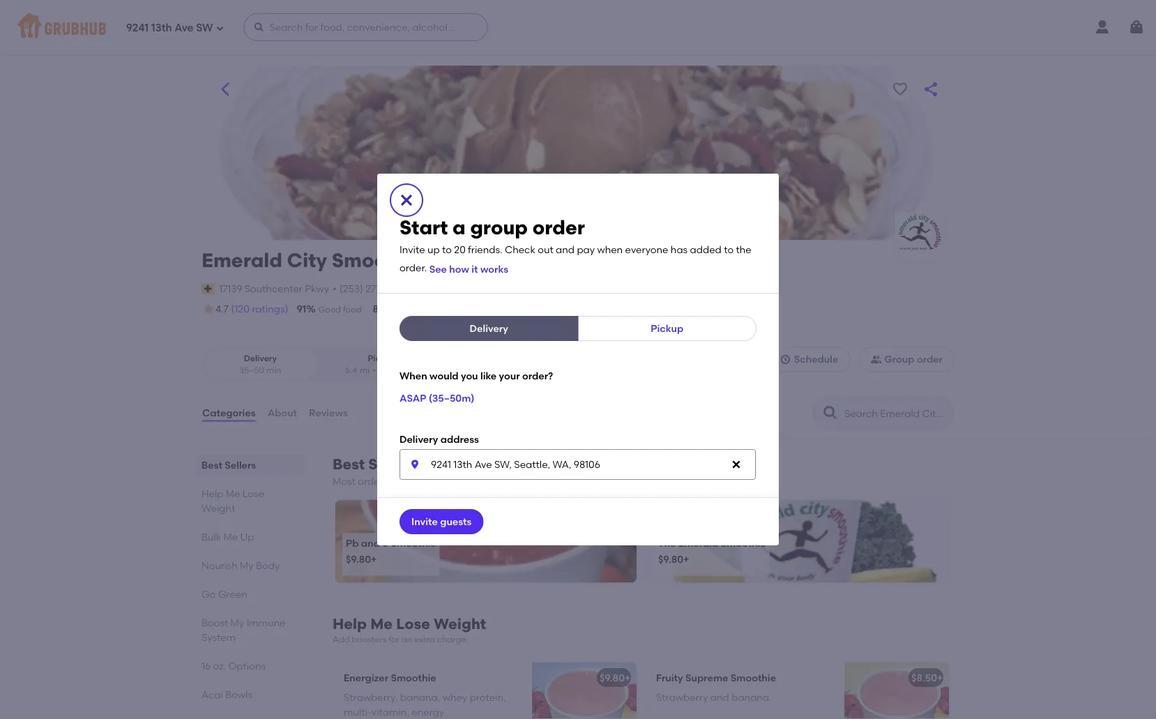 Task type: vqa. For each thing, say whether or not it's contained in the screenshot.
+ inside Pb and J Smoothie $9.80 +
yes



Task type: describe. For each thing, give the bounding box(es) containing it.
see how it works button
[[430, 257, 509, 282]]

$9.80 inside the emerald smoothie $9.80 +
[[659, 553, 684, 565]]

pb
[[346, 537, 359, 549]]

delivery address
[[400, 434, 479, 445]]

me for help me lose weight
[[226, 488, 240, 500]]

35–50
[[240, 365, 264, 375]]

asap (35–50m)
[[400, 392, 475, 404]]

• inside pickup 6.4 mi • 10–20 min
[[373, 365, 376, 375]]

16 oz. options
[[202, 660, 266, 672]]

energizer
[[344, 672, 389, 684]]

up
[[428, 244, 440, 255]]

sellers for best sellers most ordered on grubhub
[[369, 456, 417, 473]]

fruity supreme smoothie image
[[845, 663, 949, 719]]

pkwy
[[305, 283, 329, 295]]

Search Emerald City Smoothie search field
[[843, 407, 950, 420]]

up
[[240, 531, 254, 543]]

sw
[[196, 22, 213, 34]]

277-
[[366, 283, 385, 295]]

me for help me lose weight add boosters for an extra charge.
[[371, 615, 393, 633]]

the
[[736, 244, 752, 255]]

strawberry and banana.
[[656, 692, 772, 704]]

svg image inside main navigation navigation
[[1129, 19, 1146, 36]]

oz.
[[213, 660, 226, 672]]

delivery for delivery
[[470, 322, 509, 334]]

pickup 6.4 mi • 10–20 min
[[345, 353, 419, 375]]

min inside pickup 6.4 mi • 10–20 min
[[404, 365, 419, 375]]

multi-
[[344, 706, 372, 718]]

pickup for pickup
[[651, 322, 684, 334]]

go green tab
[[202, 587, 299, 601]]

your
[[499, 370, 520, 382]]

emerald city smoothie
[[202, 249, 424, 272]]

min inside delivery 35–50 min
[[266, 365, 281, 375]]

0 horizontal spatial emerald
[[202, 249, 282, 272]]

schedule
[[794, 353, 839, 365]]

added
[[690, 244, 722, 255]]

$9.80 +
[[600, 672, 631, 684]]

order.
[[400, 262, 427, 274]]

invite guests
[[412, 516, 472, 528]]

reviews button
[[308, 388, 349, 438]]

correct order
[[497, 305, 552, 315]]

would
[[430, 370, 459, 382]]

bulk me up
[[202, 531, 254, 543]]

delivery button
[[400, 316, 579, 341]]

boost my immune system
[[202, 617, 286, 643]]

invite inside button
[[412, 516, 438, 528]]

order inside start a group order invite up to 20 friends. check out and pay when everyone has added to the order.
[[533, 216, 585, 239]]

0 horizontal spatial svg image
[[410, 459, 421, 470]]

16
[[202, 660, 211, 672]]

weight for help me lose weight add boosters for an extra charge.
[[434, 615, 486, 633]]

0 vertical spatial •
[[333, 283, 337, 295]]

reviews
[[309, 407, 348, 419]]

address
[[441, 434, 479, 445]]

subscription pass image
[[202, 283, 216, 294]]

mi
[[360, 365, 370, 375]]

order for group order
[[917, 353, 943, 365]]

lose for help me lose weight add boosters for an extra charge.
[[396, 615, 430, 633]]

good
[[318, 305, 341, 315]]

10–20
[[379, 365, 402, 375]]

see how it works
[[430, 263, 509, 275]]

boosters
[[352, 634, 387, 645]]

save this restaurant image
[[892, 81, 909, 98]]

on
[[397, 305, 409, 315]]

best sellers tab
[[202, 458, 299, 472]]

asap (35–50m) button
[[400, 385, 475, 411]]

go
[[202, 588, 216, 600]]

20
[[454, 244, 466, 255]]

most
[[333, 475, 356, 487]]

fruity
[[656, 672, 683, 684]]

main navigation navigation
[[0, 0, 1157, 54]]

best sellers
[[202, 459, 256, 471]]

order for correct order
[[530, 305, 552, 315]]

emerald inside the emerald smoothie $9.80 +
[[679, 537, 719, 549]]

charge.
[[437, 634, 468, 645]]

categories button
[[202, 388, 256, 438]]

(35–50m)
[[429, 392, 475, 404]]

supreme
[[686, 672, 729, 684]]

delivery 35–50 min
[[240, 353, 281, 375]]

options
[[228, 660, 266, 672]]

13th
[[151, 22, 172, 34]]

9241
[[126, 22, 149, 34]]

about button
[[267, 388, 298, 438]]

start a group order invite up to 20 friends. check out and pay when everyone has added to the order.
[[400, 216, 752, 274]]

food
[[343, 305, 362, 315]]

smoothie for fruity supreme smoothie
[[731, 672, 777, 684]]

best sellers most ordered on grubhub
[[333, 456, 455, 487]]

how
[[449, 263, 469, 275]]

banana.
[[732, 692, 772, 704]]

add
[[333, 634, 350, 645]]

the emerald smoothie $9.80 +
[[659, 537, 767, 565]]

j
[[382, 537, 389, 549]]

6.4
[[345, 365, 357, 375]]

my for boost
[[231, 617, 244, 629]]

an
[[402, 634, 412, 645]]

you
[[461, 370, 478, 382]]

bulk
[[202, 531, 221, 543]]

invite guests button
[[400, 509, 484, 534]]

91
[[297, 303, 306, 315]]

and for strawberry and banana.
[[711, 692, 730, 704]]

svg image inside schedule button
[[780, 354, 792, 365]]

when would you like your order?
[[400, 370, 553, 382]]



Task type: locate. For each thing, give the bounding box(es) containing it.
search icon image
[[823, 405, 839, 421]]

order
[[533, 216, 585, 239], [530, 305, 552, 315], [917, 353, 943, 365]]

ave
[[175, 22, 194, 34]]

1 to from the left
[[442, 244, 452, 255]]

0 horizontal spatial sellers
[[225, 459, 256, 471]]

(120 ratings)
[[231, 303, 288, 315]]

help for help me lose weight add boosters for an extra charge.
[[333, 615, 367, 633]]

• (253) 277-4648
[[333, 283, 407, 295]]

2 horizontal spatial and
[[711, 692, 730, 704]]

0 horizontal spatial help
[[202, 488, 224, 500]]

emerald
[[202, 249, 282, 272], [679, 537, 719, 549]]

protein,
[[470, 692, 506, 704]]

help inside help me lose weight
[[202, 488, 224, 500]]

help me lose weight tab
[[202, 486, 299, 516]]

17139
[[219, 283, 242, 295]]

invite left guests
[[412, 516, 438, 528]]

best inside tab
[[202, 459, 223, 471]]

whey
[[443, 692, 468, 704]]

+
[[371, 553, 377, 565], [684, 553, 690, 565], [625, 672, 631, 684], [938, 672, 943, 684]]

0 vertical spatial weight
[[202, 502, 235, 514]]

it
[[472, 263, 478, 275]]

to left the
[[724, 244, 734, 255]]

smoothie for emerald city smoothie
[[332, 249, 424, 272]]

+ inside pb and j smoothie $9.80 +
[[371, 553, 377, 565]]

2 vertical spatial order
[[917, 353, 943, 365]]

start
[[400, 216, 448, 239]]

nourish
[[202, 560, 238, 571]]

me inside tab
[[224, 531, 238, 543]]

when
[[400, 370, 427, 382]]

$8.50 +
[[912, 672, 943, 684]]

fruity supreme smoothie
[[656, 672, 777, 684]]

Search Address search field
[[400, 449, 756, 480]]

emerald city smoothie logo image
[[895, 212, 944, 261]]

strawberry, banana, whey protein, multi-vitamin, energy
[[344, 692, 506, 718]]

$9.80 left fruity
[[600, 672, 625, 684]]

system
[[202, 631, 236, 643]]

me left up in the left of the page
[[224, 531, 238, 543]]

pickup inside pickup 6.4 mi • 10–20 min
[[368, 353, 396, 363]]

weight up bulk
[[202, 502, 235, 514]]

2 vertical spatial delivery
[[400, 434, 438, 445]]

best up help me lose weight
[[202, 459, 223, 471]]

(120
[[231, 303, 250, 315]]

help me lose weight add boosters for an extra charge.
[[333, 615, 486, 645]]

nourish my body
[[202, 560, 280, 571]]

2 min from the left
[[404, 365, 419, 375]]

weight inside help me lose weight
[[202, 502, 235, 514]]

everyone
[[625, 244, 669, 255]]

check
[[505, 244, 536, 255]]

svg image
[[1129, 19, 1146, 36], [410, 459, 421, 470]]

acai bowls tab
[[202, 687, 299, 702]]

0 vertical spatial emerald
[[202, 249, 282, 272]]

best for best sellers
[[202, 459, 223, 471]]

me inside help me lose weight add boosters for an extra charge.
[[371, 615, 393, 633]]

0 vertical spatial order
[[533, 216, 585, 239]]

for
[[389, 634, 400, 645]]

body
[[256, 560, 280, 571]]

smoothie inside the emerald smoothie $9.80 +
[[721, 537, 767, 549]]

2 horizontal spatial $9.80
[[659, 553, 684, 565]]

sellers inside tab
[[225, 459, 256, 471]]

schedule button
[[769, 347, 851, 372]]

star icon image
[[202, 302, 216, 316]]

svg image
[[254, 22, 265, 33], [216, 24, 224, 32], [398, 192, 415, 209], [780, 354, 792, 365], [731, 459, 742, 470]]

2 horizontal spatial delivery
[[470, 322, 509, 334]]

sellers inside best sellers most ordered on grubhub
[[369, 456, 417, 473]]

best
[[333, 456, 365, 473], [202, 459, 223, 471]]

invite up order.
[[400, 244, 425, 255]]

1 vertical spatial emerald
[[679, 537, 719, 549]]

• left (253)
[[333, 283, 337, 295]]

•
[[333, 283, 337, 295], [373, 365, 376, 375]]

0 horizontal spatial weight
[[202, 502, 235, 514]]

and right out
[[556, 244, 575, 255]]

me
[[226, 488, 240, 500], [224, 531, 238, 543], [371, 615, 393, 633]]

1 horizontal spatial pickup
[[651, 322, 684, 334]]

pickup for pickup 6.4 mi • 10–20 min
[[368, 353, 396, 363]]

nourish my body tab
[[202, 558, 299, 573]]

bowls
[[226, 689, 253, 700]]

and
[[556, 244, 575, 255], [361, 537, 380, 549], [711, 692, 730, 704]]

group order button
[[859, 347, 955, 372]]

smoothie inside pb and j smoothie $9.80 +
[[391, 537, 436, 549]]

1 horizontal spatial min
[[404, 365, 419, 375]]

17139 southcenter pkwy
[[219, 283, 329, 295]]

1 vertical spatial svg image
[[410, 459, 421, 470]]

1 vertical spatial delivery
[[244, 353, 277, 363]]

1 horizontal spatial lose
[[396, 615, 430, 633]]

group
[[885, 353, 915, 365]]

people icon image
[[871, 354, 882, 365]]

2 vertical spatial and
[[711, 692, 730, 704]]

1 vertical spatial me
[[224, 531, 238, 543]]

0 vertical spatial pickup
[[651, 322, 684, 334]]

0 horizontal spatial min
[[266, 365, 281, 375]]

weight inside help me lose weight add boosters for an extra charge.
[[434, 615, 486, 633]]

help
[[202, 488, 224, 500], [333, 615, 367, 633]]

1 horizontal spatial best
[[333, 456, 365, 473]]

order?
[[523, 370, 553, 382]]

+ inside the emerald smoothie $9.80 +
[[684, 553, 690, 565]]

banana,
[[400, 692, 440, 704]]

delivery up 35–50
[[244, 353, 277, 363]]

delivery
[[470, 322, 509, 334], [244, 353, 277, 363], [400, 434, 438, 445]]

0 vertical spatial delivery
[[470, 322, 509, 334]]

1 horizontal spatial delivery
[[400, 434, 438, 445]]

green
[[218, 588, 247, 600]]

bulk me up tab
[[202, 530, 299, 544]]

lose down best sellers tab
[[243, 488, 264, 500]]

1 vertical spatial and
[[361, 537, 380, 549]]

pickup
[[651, 322, 684, 334], [368, 353, 396, 363]]

emerald right the
[[679, 537, 719, 549]]

and inside pb and j smoothie $9.80 +
[[361, 537, 380, 549]]

9241 13th ave sw
[[126, 22, 213, 34]]

0 vertical spatial me
[[226, 488, 240, 500]]

93
[[474, 303, 485, 315]]

weight up charge.
[[434, 615, 486, 633]]

pay
[[577, 244, 595, 255]]

0 horizontal spatial delivery
[[244, 353, 277, 363]]

delivery inside button
[[470, 322, 509, 334]]

emerald up 17139
[[202, 249, 282, 272]]

1 vertical spatial pickup
[[368, 353, 396, 363]]

pickup inside 'pickup' button
[[651, 322, 684, 334]]

1 horizontal spatial to
[[724, 244, 734, 255]]

the
[[659, 537, 676, 549]]

2 vertical spatial me
[[371, 615, 393, 633]]

lose up the an
[[396, 615, 430, 633]]

order up out
[[533, 216, 585, 239]]

delivery inside delivery 35–50 min
[[244, 353, 277, 363]]

best inside best sellers most ordered on grubhub
[[333, 456, 365, 473]]

ratings)
[[252, 303, 288, 315]]

1 horizontal spatial sellers
[[369, 456, 417, 473]]

1 horizontal spatial svg image
[[1129, 19, 1146, 36]]

and for pb and j smoothie $9.80 +
[[361, 537, 380, 549]]

0 vertical spatial svg image
[[1129, 19, 1146, 36]]

ordered
[[358, 475, 396, 487]]

on
[[398, 475, 410, 487]]

• right mi
[[373, 365, 376, 375]]

my right boost
[[231, 617, 244, 629]]

0 horizontal spatial pickup
[[368, 353, 396, 363]]

asap
[[400, 392, 427, 404]]

time
[[411, 305, 429, 315]]

lose inside help me lose weight
[[243, 488, 264, 500]]

$9.80 down the
[[659, 553, 684, 565]]

weight for help me lose weight
[[202, 502, 235, 514]]

1 vertical spatial order
[[530, 305, 552, 315]]

2 to from the left
[[724, 244, 734, 255]]

my for nourish
[[240, 560, 254, 571]]

strawberry,
[[344, 692, 398, 704]]

$8.50
[[912, 672, 938, 684]]

my inside the boost my immune system
[[231, 617, 244, 629]]

weight
[[202, 502, 235, 514], [434, 615, 486, 633]]

min right 10–20
[[404, 365, 419, 375]]

southcenter
[[245, 283, 303, 295]]

16 oz. options tab
[[202, 659, 299, 673]]

works
[[481, 263, 509, 275]]

like
[[481, 370, 497, 382]]

0 vertical spatial invite
[[400, 244, 425, 255]]

0 horizontal spatial to
[[442, 244, 452, 255]]

on time delivery
[[397, 305, 462, 315]]

invite
[[400, 244, 425, 255], [412, 516, 438, 528]]

1 vertical spatial help
[[333, 615, 367, 633]]

sellers up help me lose weight
[[225, 459, 256, 471]]

sellers for best sellers
[[225, 459, 256, 471]]

1 horizontal spatial weight
[[434, 615, 486, 633]]

86
[[373, 303, 385, 315]]

see
[[430, 263, 447, 275]]

delivery up best sellers most ordered on grubhub
[[400, 434, 438, 445]]

group order
[[885, 353, 943, 365]]

1 horizontal spatial help
[[333, 615, 367, 633]]

help up add
[[333, 615, 367, 633]]

correct
[[497, 305, 528, 315]]

delivery down 93
[[470, 322, 509, 334]]

best up most
[[333, 456, 365, 473]]

lose inside help me lose weight add boosters for an extra charge.
[[396, 615, 430, 633]]

strawberry
[[656, 692, 708, 704]]

me inside help me lose weight
[[226, 488, 240, 500]]

and left 'j'
[[361, 537, 380, 549]]

0 horizontal spatial and
[[361, 537, 380, 549]]

$9.80 down pb
[[346, 553, 371, 565]]

me for bulk me up
[[224, 531, 238, 543]]

0 vertical spatial lose
[[243, 488, 264, 500]]

1 vertical spatial •
[[373, 365, 376, 375]]

share icon image
[[923, 81, 940, 98]]

help down best sellers
[[202, 488, 224, 500]]

vitamin,
[[372, 706, 410, 718]]

0 horizontal spatial $9.80
[[346, 553, 371, 565]]

option group
[[202, 347, 441, 382]]

1 horizontal spatial emerald
[[679, 537, 719, 549]]

sellers up on
[[369, 456, 417, 473]]

energizer smoothie image
[[532, 663, 637, 719]]

help for help me lose weight
[[202, 488, 224, 500]]

help me lose weight
[[202, 488, 264, 514]]

1 min from the left
[[266, 365, 281, 375]]

invite inside start a group order invite up to 20 friends. check out and pay when everyone has added to the order.
[[400, 244, 425, 255]]

1 horizontal spatial •
[[373, 365, 376, 375]]

my
[[240, 560, 254, 571], [231, 617, 244, 629]]

1 horizontal spatial $9.80
[[600, 672, 625, 684]]

17139 southcenter pkwy button
[[219, 281, 330, 296]]

order inside button
[[917, 353, 943, 365]]

delivery for delivery 35–50 min
[[244, 353, 277, 363]]

me down best sellers
[[226, 488, 240, 500]]

city
[[287, 249, 327, 272]]

$9.80 inside pb and j smoothie $9.80 +
[[346, 553, 371, 565]]

delivery for delivery address
[[400, 434, 438, 445]]

best for best sellers most ordered on grubhub
[[333, 456, 365, 473]]

0 horizontal spatial •
[[333, 283, 337, 295]]

go green
[[202, 588, 247, 600]]

0 vertical spatial my
[[240, 560, 254, 571]]

to left 20
[[442, 244, 452, 255]]

out
[[538, 244, 554, 255]]

boost
[[202, 617, 228, 629]]

lose for help me lose weight
[[243, 488, 264, 500]]

and inside start a group order invite up to 20 friends. check out and pay when everyone has added to the order.
[[556, 244, 575, 255]]

acai
[[202, 689, 223, 700]]

smoothie for the emerald smoothie $9.80 +
[[721, 537, 767, 549]]

save this restaurant button
[[888, 77, 913, 102]]

order right group
[[917, 353, 943, 365]]

1 vertical spatial my
[[231, 617, 244, 629]]

option group containing delivery 35–50 min
[[202, 347, 441, 382]]

pickup button
[[578, 316, 757, 341]]

1 horizontal spatial and
[[556, 244, 575, 255]]

1 vertical spatial lose
[[396, 615, 430, 633]]

0 vertical spatial help
[[202, 488, 224, 500]]

my left the body
[[240, 560, 254, 571]]

4648
[[384, 283, 407, 295]]

0 vertical spatial and
[[556, 244, 575, 255]]

and down fruity supreme smoothie at the right of the page
[[711, 692, 730, 704]]

caret left icon image
[[217, 81, 234, 98]]

when
[[598, 244, 623, 255]]

1 vertical spatial invite
[[412, 516, 438, 528]]

boost my immune system tab
[[202, 615, 299, 645]]

$9.80
[[346, 553, 371, 565], [659, 553, 684, 565], [600, 672, 625, 684]]

help inside help me lose weight add boosters for an extra charge.
[[333, 615, 367, 633]]

min right 35–50
[[266, 365, 281, 375]]

1 vertical spatial weight
[[434, 615, 486, 633]]

0 horizontal spatial best
[[202, 459, 223, 471]]

acai bowls
[[202, 689, 253, 700]]

order right correct
[[530, 305, 552, 315]]

me up boosters at the bottom of page
[[371, 615, 393, 633]]

0 horizontal spatial lose
[[243, 488, 264, 500]]



